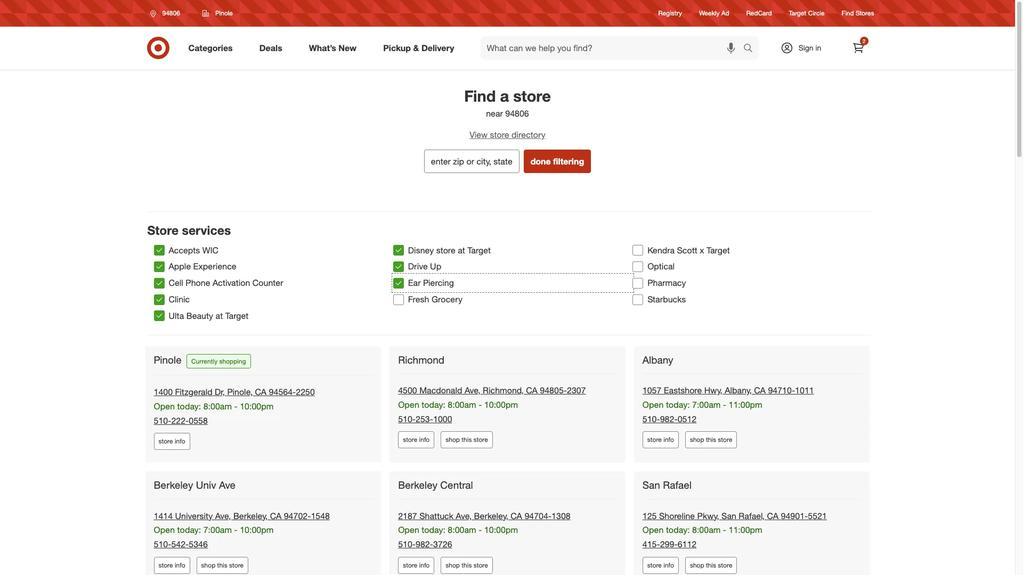 Task type: locate. For each thing, give the bounding box(es) containing it.
ca inside the 1057 eastshore hwy, albany, ca 94710-1011 open today: 7:00am - 11:00pm 510-982-0512
[[755, 385, 766, 396]]

berkeley, down the ave
[[233, 511, 268, 522]]

shop down 5346
[[201, 562, 216, 570]]

store info for albany
[[648, 436, 674, 444]]

510- down 4500
[[398, 414, 416, 425]]

info for albany
[[664, 436, 674, 444]]

optical
[[648, 261, 675, 272]]

ave, inside 2187 shattuck ave, berkeley, ca 94704-1308 open today: 8:00am - 10:00pm 510-982-3726
[[456, 511, 472, 522]]

ca for albany
[[755, 385, 766, 396]]

store info down the 542-
[[159, 562, 185, 570]]

shop for berkeley central
[[446, 562, 460, 570]]

store info link down the 542-
[[154, 558, 190, 575]]

store info for richmond
[[403, 436, 430, 444]]

1 berkeley, from the left
[[233, 511, 268, 522]]

open inside the "125 shoreline pkwy, san rafael, ca 94901-5521 open today: 8:00am - 11:00pm 415-299-6112"
[[643, 525, 664, 536]]

- inside the "4500 macdonald ave, richmond, ca 94805-2307 open today: 8:00am - 10:00pm 510-253-1000"
[[479, 400, 482, 410]]

shop this store button down "3726"
[[441, 558, 493, 575]]

this down the 1414 university ave, berkeley, ca 94702-1548 open today: 7:00am - 10:00pm 510-542-5346
[[217, 562, 227, 570]]

store
[[147, 223, 179, 238]]

shop down 1000
[[446, 436, 460, 444]]

berkeley, for berkeley univ ave
[[233, 511, 268, 522]]

11:00pm down "rafael,"
[[729, 525, 763, 536]]

8:00am inside 2187 shattuck ave, berkeley, ca 94704-1308 open today: 8:00am - 10:00pm 510-982-3726
[[448, 525, 476, 536]]

sign
[[799, 43, 814, 52]]

ca inside 2187 shattuck ave, berkeley, ca 94704-1308 open today: 8:00am - 10:00pm 510-982-3726
[[511, 511, 522, 522]]

8:00am inside the "4500 macdonald ave, richmond, ca 94805-2307 open today: 8:00am - 10:00pm 510-253-1000"
[[448, 400, 476, 410]]

10:00pm down 1414 university ave, berkeley, ca 94702-1548 link at the bottom
[[240, 525, 274, 536]]

1 horizontal spatial 7:00am
[[693, 400, 721, 410]]

store info link down 510-982-3726 link
[[398, 558, 435, 575]]

Disney store at Target checkbox
[[393, 245, 404, 256]]

open for pinole
[[154, 401, 175, 412]]

info for richmond
[[419, 436, 430, 444]]

shop down "3726"
[[446, 562, 460, 570]]

berkeley up 1414
[[154, 480, 193, 492]]

richmond
[[398, 354, 445, 366]]

this for san rafael
[[706, 562, 717, 570]]

store info link for albany
[[643, 432, 679, 449]]

ave, for berkeley univ ave
[[215, 511, 231, 522]]

- inside the 1057 eastshore hwy, albany, ca 94710-1011 open today: 7:00am - 11:00pm 510-982-0512
[[723, 400, 727, 410]]

today: inside the 1057 eastshore hwy, albany, ca 94710-1011 open today: 7:00am - 11:00pm 510-982-0512
[[666, 400, 690, 410]]

1 berkeley from the left
[[154, 480, 193, 492]]

store right the 'a'
[[513, 86, 551, 106]]

Cell Phone Activation Counter checkbox
[[154, 278, 164, 289]]

shop this store down 1000
[[446, 436, 488, 444]]

1 horizontal spatial find
[[842, 9, 854, 17]]

shop this store button for albany
[[686, 432, 738, 449]]

find inside find stores link
[[842, 9, 854, 17]]

7:00am down hwy,
[[693, 400, 721, 410]]

1 vertical spatial san
[[722, 511, 737, 522]]

2 berkeley from the left
[[398, 480, 438, 492]]

albany,
[[725, 385, 752, 396]]

pinole
[[215, 9, 233, 17], [154, 354, 182, 366]]

weekly ad
[[699, 9, 730, 17]]

510- for pinole
[[154, 416, 171, 426]]

1548
[[311, 511, 330, 522]]

1 11:00pm from the top
[[729, 400, 763, 410]]

1308
[[552, 511, 571, 522]]

store info
[[403, 436, 430, 444], [648, 436, 674, 444], [159, 438, 185, 446], [159, 562, 185, 570], [403, 562, 430, 570], [648, 562, 674, 570]]

2 berkeley, from the left
[[474, 511, 509, 522]]

today: down shattuck
[[422, 525, 446, 536]]

berkeley central
[[398, 480, 473, 492]]

san left rafael
[[643, 480, 660, 492]]

1011
[[795, 385, 814, 396]]

currently
[[191, 358, 218, 366]]

6112
[[678, 540, 697, 550]]

0 horizontal spatial 982-
[[416, 540, 433, 550]]

open inside the "4500 macdonald ave, richmond, ca 94805-2307 open today: 8:00am - 10:00pm 510-253-1000"
[[398, 400, 419, 410]]

open for berkeley univ ave
[[154, 525, 175, 536]]

- down 125 shoreline pkwy, san rafael, ca 94901-5521 link
[[723, 525, 727, 536]]

0 vertical spatial 11:00pm
[[729, 400, 763, 410]]

Clinic checkbox
[[154, 295, 164, 305]]

ca inside the 1414 university ave, berkeley, ca 94702-1548 open today: 7:00am - 10:00pm 510-542-5346
[[270, 511, 282, 522]]

1 horizontal spatial 982-
[[660, 414, 678, 425]]

directory
[[512, 130, 546, 140]]

0 horizontal spatial 94806
[[162, 9, 180, 17]]

berkeley, left 94704-
[[474, 511, 509, 522]]

510- for albany
[[643, 414, 660, 425]]

11:00pm inside the 1057 eastshore hwy, albany, ca 94710-1011 open today: 7:00am - 11:00pm 510-982-0512
[[729, 400, 763, 410]]

eastshore
[[664, 385, 702, 396]]

3726
[[433, 540, 452, 550]]

info down 510-982-3726 link
[[419, 562, 430, 570]]

510- inside the 1414 university ave, berkeley, ca 94702-1548 open today: 7:00am - 10:00pm 510-542-5346
[[154, 540, 171, 550]]

at for beauty
[[216, 311, 223, 321]]

7:00am up 5346
[[203, 525, 232, 536]]

pinole button
[[196, 4, 240, 23]]

berkeley,
[[233, 511, 268, 522], [474, 511, 509, 522]]

store info down the 510-982-0512 link
[[648, 436, 674, 444]]

1 horizontal spatial berkeley,
[[474, 511, 509, 522]]

10:00pm for berkeley univ ave
[[240, 525, 274, 536]]

ca right "rafael,"
[[767, 511, 779, 522]]

ave, right "university"
[[215, 511, 231, 522]]

store info down 253-
[[403, 436, 430, 444]]

510- down '1057'
[[643, 414, 660, 425]]

94702-
[[284, 511, 311, 522]]

shop down 6112
[[690, 562, 705, 570]]

open up 415-
[[643, 525, 664, 536]]

2 link
[[847, 36, 870, 60]]

store info link down 222-
[[154, 434, 190, 451]]

store info link for richmond
[[398, 432, 435, 449]]

510- inside 2187 shattuck ave, berkeley, ca 94704-1308 open today: 8:00am - 10:00pm 510-982-3726
[[398, 540, 416, 550]]

store info for san rafael
[[648, 562, 674, 570]]

open down '1057'
[[643, 400, 664, 410]]

ave, inside the 1414 university ave, berkeley, ca 94702-1548 open today: 7:00am - 10:00pm 510-542-5346
[[215, 511, 231, 522]]

target for kendra scott x target
[[707, 245, 730, 256]]

circle
[[809, 9, 825, 17]]

berkeley, for berkeley central
[[474, 511, 509, 522]]

94806 left pinole dropdown button
[[162, 9, 180, 17]]

1 vertical spatial 7:00am
[[203, 525, 232, 536]]

2250
[[296, 387, 315, 398]]

open for albany
[[643, 400, 664, 410]]

today: down eastshore
[[666, 400, 690, 410]]

ave, right shattuck
[[456, 511, 472, 522]]

- down 1414 university ave, berkeley, ca 94702-1548 link at the bottom
[[234, 525, 238, 536]]

info down 253-
[[419, 436, 430, 444]]

shop this store down "3726"
[[446, 562, 488, 570]]

store down 2187 shattuck ave, berkeley, ca 94704-1308 open today: 8:00am - 10:00pm 510-982-3726 on the bottom
[[474, 562, 488, 570]]

0 horizontal spatial berkeley
[[154, 480, 193, 492]]

today: for berkeley central
[[422, 525, 446, 536]]

0 horizontal spatial berkeley,
[[233, 511, 268, 522]]

510- inside the "4500 macdonald ave, richmond, ca 94805-2307 open today: 8:00am - 10:00pm 510-253-1000"
[[398, 414, 416, 425]]

ave, left richmond,
[[465, 385, 481, 396]]

8:00am inside 1400 fitzgerald dr, pinole, ca 94564-2250 open today: 8:00am - 10:00pm 510-222-0558
[[203, 401, 232, 412]]

store info link down the 510-982-0512 link
[[643, 432, 679, 449]]

pinole up categories link on the left top of page
[[215, 9, 233, 17]]

1 vertical spatial 94806
[[506, 108, 529, 119]]

1 vertical spatial 11:00pm
[[729, 525, 763, 536]]

at for store
[[458, 245, 465, 256]]

this down 2187 shattuck ave, berkeley, ca 94704-1308 open today: 8:00am - 10:00pm 510-982-3726 on the bottom
[[462, 562, 472, 570]]

1 horizontal spatial san
[[722, 511, 737, 522]]

san rafael
[[643, 480, 692, 492]]

0512
[[678, 414, 697, 425]]

shop this store button for berkeley univ ave
[[196, 558, 249, 575]]

shop this store button down 5346
[[196, 558, 249, 575]]

albany
[[643, 354, 674, 366]]

this for berkeley univ ave
[[217, 562, 227, 570]]

fresh grocery
[[408, 294, 463, 305]]

cell
[[169, 278, 183, 289]]

8:00am up 1000
[[448, 400, 476, 410]]

ca left 94704-
[[511, 511, 522, 522]]

open inside 2187 shattuck ave, berkeley, ca 94704-1308 open today: 8:00am - 10:00pm 510-982-3726
[[398, 525, 419, 536]]

ca inside 1400 fitzgerald dr, pinole, ca 94564-2250 open today: 8:00am - 10:00pm 510-222-0558
[[255, 387, 267, 398]]

shop this store button for berkeley central
[[441, 558, 493, 575]]

Pharmacy checkbox
[[633, 278, 644, 289]]

94710-
[[768, 385, 795, 396]]

store info link down 299-
[[643, 558, 679, 575]]

- inside the 1414 university ave, berkeley, ca 94702-1548 open today: 7:00am - 10:00pm 510-542-5346
[[234, 525, 238, 536]]

1 horizontal spatial 94806
[[506, 108, 529, 119]]

510-253-1000 link
[[398, 414, 452, 425]]

0 vertical spatial 982-
[[660, 414, 678, 425]]

0 vertical spatial 7:00am
[[693, 400, 721, 410]]

find stores
[[842, 9, 875, 17]]

125 shoreline pkwy, san rafael, ca 94901-5521 open today: 8:00am - 11:00pm 415-299-6112
[[643, 511, 827, 550]]

store up 'up'
[[436, 245, 456, 256]]

1414 university ave, berkeley, ca 94702-1548 open today: 7:00am - 10:00pm 510-542-5346
[[154, 511, 330, 550]]

1 vertical spatial pinole
[[154, 354, 182, 366]]

94806 inside the find a store near 94806
[[506, 108, 529, 119]]

982- inside 2187 shattuck ave, berkeley, ca 94704-1308 open today: 8:00am - 10:00pm 510-982-3726
[[416, 540, 433, 550]]

982- inside the 1057 eastshore hwy, albany, ca 94710-1011 open today: 7:00am - 11:00pm 510-982-0512
[[660, 414, 678, 425]]

open down 2187
[[398, 525, 419, 536]]

near
[[486, 108, 503, 119]]

drive
[[408, 261, 428, 272]]

4500
[[398, 385, 417, 396]]

ca for berkeley univ ave
[[270, 511, 282, 522]]

open inside 1400 fitzgerald dr, pinole, ca 94564-2250 open today: 8:00am - 10:00pm 510-222-0558
[[154, 401, 175, 412]]

info down 222-
[[175, 438, 185, 446]]

open for richmond
[[398, 400, 419, 410]]

shop this store for san rafael
[[690, 562, 733, 570]]

done filtering
[[531, 156, 584, 167]]

1 horizontal spatial pinole
[[215, 9, 233, 17]]

info down the 510-982-0512 link
[[664, 436, 674, 444]]

shop this store down 6112
[[690, 562, 733, 570]]

shop this store down 5346
[[201, 562, 244, 570]]

0 horizontal spatial at
[[216, 311, 223, 321]]

find inside the find a store near 94806
[[464, 86, 496, 106]]

0 vertical spatial at
[[458, 245, 465, 256]]

7:00am inside the 1414 university ave, berkeley, ca 94702-1548 open today: 7:00am - 10:00pm 510-542-5346
[[203, 525, 232, 536]]

ca left 94805-
[[526, 385, 538, 396]]

10:00pm inside the 1414 university ave, berkeley, ca 94702-1548 open today: 7:00am - 10:00pm 510-542-5346
[[240, 525, 274, 536]]

10:00pm inside the "4500 macdonald ave, richmond, ca 94805-2307 open today: 8:00am - 10:00pm 510-253-1000"
[[485, 400, 518, 410]]

ca inside the "125 shoreline pkwy, san rafael, ca 94901-5521 open today: 8:00am - 11:00pm 415-299-6112"
[[767, 511, 779, 522]]

- inside 1400 fitzgerald dr, pinole, ca 94564-2250 open today: 8:00am - 10:00pm 510-222-0558
[[234, 401, 238, 412]]

store info link for berkeley univ ave
[[154, 558, 190, 575]]

today: down "university"
[[177, 525, 201, 536]]

open down '1400'
[[154, 401, 175, 412]]

1 vertical spatial find
[[464, 86, 496, 106]]

- down 4500 macdonald ave, richmond, ca 94805-2307 link
[[479, 400, 482, 410]]

0 vertical spatial san
[[643, 480, 660, 492]]

11:00pm down albany,
[[729, 400, 763, 410]]

8:00am down pkwy,
[[693, 525, 721, 536]]

today: inside 2187 shattuck ave, berkeley, ca 94704-1308 open today: 8:00am - 10:00pm 510-982-3726
[[422, 525, 446, 536]]

pickup & delivery link
[[374, 36, 468, 60]]

find left stores
[[842, 9, 854, 17]]

store down the 542-
[[159, 562, 173, 570]]

Starbucks checkbox
[[633, 295, 644, 305]]

stores
[[856, 9, 875, 17]]

shop this store button
[[441, 432, 493, 449], [686, 432, 738, 449], [196, 558, 249, 575], [441, 558, 493, 575], [686, 558, 738, 575]]

0 vertical spatial pinole
[[215, 9, 233, 17]]

510- down 2187
[[398, 540, 416, 550]]

8:00am for berkeley central
[[448, 525, 476, 536]]

open inside the 1414 university ave, berkeley, ca 94702-1548 open today: 7:00am - 10:00pm 510-542-5346
[[154, 525, 175, 536]]

shop
[[446, 436, 460, 444], [690, 436, 705, 444], [201, 562, 216, 570], [446, 562, 460, 570], [690, 562, 705, 570]]

store
[[513, 86, 551, 106], [490, 130, 509, 140], [436, 245, 456, 256], [403, 436, 418, 444], [474, 436, 488, 444], [648, 436, 662, 444], [718, 436, 733, 444], [159, 438, 173, 446], [159, 562, 173, 570], [229, 562, 244, 570], [403, 562, 418, 570], [474, 562, 488, 570], [648, 562, 662, 570], [718, 562, 733, 570]]

fitzgerald
[[175, 387, 213, 398]]

dr,
[[215, 387, 225, 398]]

8:00am up "3726"
[[448, 525, 476, 536]]

7:00am for albany
[[693, 400, 721, 410]]

0 horizontal spatial 7:00am
[[203, 525, 232, 536]]

at right disney
[[458, 245, 465, 256]]

richmond link
[[398, 354, 447, 367]]

san
[[643, 480, 660, 492], [722, 511, 737, 522]]

pharmacy
[[648, 278, 686, 289]]

what's
[[309, 42, 336, 53]]

510- down '1400'
[[154, 416, 171, 426]]

0 horizontal spatial pinole
[[154, 354, 182, 366]]

open down 4500
[[398, 400, 419, 410]]

5521
[[808, 511, 827, 522]]

11:00pm
[[729, 400, 763, 410], [729, 525, 763, 536]]

berkeley, inside 2187 shattuck ave, berkeley, ca 94704-1308 open today: 8:00am - 10:00pm 510-982-3726
[[474, 511, 509, 522]]

fresh
[[408, 294, 429, 305]]

ca right pinole,
[[255, 387, 267, 398]]

1 horizontal spatial berkeley
[[398, 480, 438, 492]]

510- inside 1400 fitzgerald dr, pinole, ca 94564-2250 open today: 8:00am - 10:00pm 510-222-0558
[[154, 416, 171, 426]]

ulta
[[169, 311, 184, 321]]

search button
[[739, 36, 764, 62]]

0 vertical spatial find
[[842, 9, 854, 17]]

categories link
[[179, 36, 246, 60]]

8:00am down dr,
[[203, 401, 232, 412]]

0 vertical spatial 94806
[[162, 9, 180, 17]]

1 horizontal spatial at
[[458, 245, 465, 256]]

- for berkeley central
[[479, 525, 482, 536]]

this down the 1057 eastshore hwy, albany, ca 94710-1011 open today: 7:00am - 11:00pm 510-982-0512
[[706, 436, 717, 444]]

10:00pm down the 2187 shattuck ave, berkeley, ca 94704-1308 link
[[485, 525, 518, 536]]

store info for berkeley univ ave
[[159, 562, 185, 570]]

ca inside the "4500 macdonald ave, richmond, ca 94805-2307 open today: 8:00am - 10:00pm 510-253-1000"
[[526, 385, 538, 396]]

10:00pm down pinole,
[[240, 401, 274, 412]]

- down 1400 fitzgerald dr, pinole, ca 94564-2250 link
[[234, 401, 238, 412]]

store info link down 253-
[[398, 432, 435, 449]]

find
[[842, 9, 854, 17], [464, 86, 496, 106]]

state
[[494, 156, 513, 167]]

ca right albany,
[[755, 385, 766, 396]]

sign in link
[[772, 36, 838, 60]]

1400 fitzgerald dr, pinole, ca 94564-2250 link
[[154, 387, 315, 398]]

1 vertical spatial at
[[216, 311, 223, 321]]

10:00pm inside 2187 shattuck ave, berkeley, ca 94704-1308 open today: 8:00am - 10:00pm 510-982-3726
[[485, 525, 518, 536]]

or
[[467, 156, 474, 167]]

today: for richmond
[[422, 400, 446, 410]]

shop down 0512
[[690, 436, 705, 444]]

store info link for san rafael
[[643, 558, 679, 575]]

berkeley univ ave
[[154, 480, 236, 492]]

disney store at target
[[408, 245, 491, 256]]

today: inside 1400 fitzgerald dr, pinole, ca 94564-2250 open today: 8:00am - 10:00pm 510-222-0558
[[177, 401, 201, 412]]

pinole up '1400'
[[154, 354, 182, 366]]

10:00pm inside 1400 fitzgerald dr, pinole, ca 94564-2250 open today: 8:00am - 10:00pm 510-222-0558
[[240, 401, 274, 412]]

info down 299-
[[664, 562, 674, 570]]

ca for pinole
[[255, 387, 267, 398]]

shop this store button down 0512
[[686, 432, 738, 449]]

1057 eastshore hwy, albany, ca 94710-1011 open today: 7:00am - 11:00pm 510-982-0512
[[643, 385, 814, 425]]

today: inside the 1414 university ave, berkeley, ca 94702-1548 open today: 7:00am - 10:00pm 510-542-5346
[[177, 525, 201, 536]]

today: inside the "4500 macdonald ave, richmond, ca 94805-2307 open today: 8:00am - 10:00pm 510-253-1000"
[[422, 400, 446, 410]]

at right the beauty
[[216, 311, 223, 321]]

info down the 542-
[[175, 562, 185, 570]]

- down the 2187 shattuck ave, berkeley, ca 94704-1308 link
[[479, 525, 482, 536]]

berkeley inside "link"
[[154, 480, 193, 492]]

pickup & delivery
[[383, 42, 454, 53]]

&
[[413, 42, 419, 53]]

982- down shattuck
[[416, 540, 433, 550]]

shop this store button down 1000
[[441, 432, 493, 449]]

find up near
[[464, 86, 496, 106]]

ave, inside the "4500 macdonald ave, richmond, ca 94805-2307 open today: 8:00am - 10:00pm 510-253-1000"
[[465, 385, 481, 396]]

berkeley, inside the 1414 university ave, berkeley, ca 94702-1548 open today: 7:00am - 10:00pm 510-542-5346
[[233, 511, 268, 522]]

store info link for pinole
[[154, 434, 190, 451]]

2 11:00pm from the top
[[729, 525, 763, 536]]

open inside the 1057 eastshore hwy, albany, ca 94710-1011 open today: 7:00am - 11:00pm 510-982-0512
[[643, 400, 664, 410]]

done
[[531, 156, 551, 167]]

982- down eastshore
[[660, 414, 678, 425]]

this down the "4500 macdonald ave, richmond, ca 94805-2307 open today: 8:00am - 10:00pm 510-253-1000"
[[462, 436, 472, 444]]

shop this store button down 6112
[[686, 558, 738, 575]]

this down the "125 shoreline pkwy, san rafael, ca 94901-5521 open today: 8:00am - 11:00pm 415-299-6112"
[[706, 562, 717, 570]]

store info down 299-
[[648, 562, 674, 570]]

accepts
[[169, 245, 200, 256]]

94564-
[[269, 387, 296, 398]]

store info for pinole
[[159, 438, 185, 446]]

0 horizontal spatial find
[[464, 86, 496, 106]]

open down 1414
[[154, 525, 175, 536]]

san right pkwy,
[[722, 511, 737, 522]]

ave,
[[465, 385, 481, 396], [215, 511, 231, 522], [456, 511, 472, 522]]

today: down fitzgerald
[[177, 401, 201, 412]]

store down the "4500 macdonald ave, richmond, ca 94805-2307 open today: 8:00am - 10:00pm 510-253-1000"
[[474, 436, 488, 444]]

510- down 1414
[[154, 540, 171, 550]]

store inside the find a store near 94806
[[513, 86, 551, 106]]

510-222-0558 link
[[154, 416, 208, 426]]

1 vertical spatial 982-
[[416, 540, 433, 550]]

510- inside the 1057 eastshore hwy, albany, ca 94710-1011 open today: 7:00am - 11:00pm 510-982-0512
[[643, 414, 660, 425]]

94806 down the 'a'
[[506, 108, 529, 119]]

x
[[700, 245, 705, 256]]

7:00am inside the 1057 eastshore hwy, albany, ca 94710-1011 open today: 7:00am - 11:00pm 510-982-0512
[[693, 400, 721, 410]]

shop for richmond
[[446, 436, 460, 444]]

disney
[[408, 245, 434, 256]]

10:00pm for richmond
[[485, 400, 518, 410]]

- inside 2187 shattuck ave, berkeley, ca 94704-1308 open today: 8:00am - 10:00pm 510-982-3726
[[479, 525, 482, 536]]



Task type: describe. For each thing, give the bounding box(es) containing it.
this for richmond
[[462, 436, 472, 444]]

what's new
[[309, 42, 357, 53]]

shop this store button for richmond
[[441, 432, 493, 449]]

redcard
[[747, 9, 772, 17]]

pickup
[[383, 42, 411, 53]]

piercing
[[423, 278, 454, 289]]

san rafael link
[[643, 480, 694, 492]]

ave, for berkeley central
[[456, 511, 472, 522]]

enter zip or city, state
[[431, 156, 513, 167]]

4500 macdonald ave, richmond, ca 94805-2307 link
[[398, 385, 586, 396]]

shop for san rafael
[[690, 562, 705, 570]]

1414
[[154, 511, 173, 522]]

0558
[[189, 416, 208, 426]]

this for albany
[[706, 436, 717, 444]]

shoreline
[[659, 511, 695, 522]]

rafael
[[663, 480, 692, 492]]

scott
[[677, 245, 698, 256]]

macdonald
[[420, 385, 462, 396]]

drive up
[[408, 261, 441, 272]]

enter
[[431, 156, 451, 167]]

target for disney store at target
[[468, 245, 491, 256]]

search
[[739, 43, 764, 54]]

target for ulta beauty at target
[[225, 311, 249, 321]]

8:00am for richmond
[[448, 400, 476, 410]]

store down 415-
[[648, 562, 662, 570]]

- for albany
[[723, 400, 727, 410]]

982- for albany
[[660, 414, 678, 425]]

san inside the "125 shoreline pkwy, san rafael, ca 94901-5521 open today: 8:00am - 11:00pm 415-299-6112"
[[722, 511, 737, 522]]

find stores link
[[842, 9, 875, 18]]

- for pinole
[[234, 401, 238, 412]]

services
[[182, 223, 231, 238]]

7:00am for berkeley univ ave
[[203, 525, 232, 536]]

Fresh Grocery checkbox
[[393, 295, 404, 305]]

store down the 510-982-0512 link
[[648, 436, 662, 444]]

store inside group
[[436, 245, 456, 256]]

2187
[[398, 511, 417, 522]]

university
[[175, 511, 213, 522]]

pinole,
[[227, 387, 253, 398]]

target circle
[[789, 9, 825, 17]]

8:00am inside the "125 shoreline pkwy, san rafael, ca 94901-5521 open today: 8:00am - 11:00pm 415-299-6112"
[[693, 525, 721, 536]]

a
[[500, 86, 509, 106]]

shop this store for albany
[[690, 436, 733, 444]]

berkeley for berkeley univ ave
[[154, 480, 193, 492]]

store info for berkeley central
[[403, 562, 430, 570]]

510-542-5346 link
[[154, 540, 208, 550]]

berkeley for berkeley central
[[398, 480, 438, 492]]

categories
[[188, 42, 233, 53]]

rafael,
[[739, 511, 765, 522]]

- inside the "125 shoreline pkwy, san rafael, ca 94901-5521 open today: 8:00am - 11:00pm 415-299-6112"
[[723, 525, 727, 536]]

store down the 1414 university ave, berkeley, ca 94702-1548 open today: 7:00am - 10:00pm 510-542-5346
[[229, 562, 244, 570]]

1400
[[154, 387, 173, 398]]

shop this store for richmond
[[446, 436, 488, 444]]

enter zip or city, state button
[[424, 150, 520, 173]]

weekly
[[699, 9, 720, 17]]

store down 510-982-3726 link
[[403, 562, 418, 570]]

shop for albany
[[690, 436, 705, 444]]

What can we help you find? suggestions appear below search field
[[481, 36, 746, 60]]

94806 inside 94806 dropdown button
[[162, 9, 180, 17]]

- for berkeley univ ave
[[234, 525, 238, 536]]

94806 button
[[143, 4, 191, 23]]

find for stores
[[842, 9, 854, 17]]

weekly ad link
[[699, 9, 730, 18]]

shop for berkeley univ ave
[[201, 562, 216, 570]]

299-
[[660, 540, 678, 550]]

today: for albany
[[666, 400, 690, 410]]

starbucks
[[648, 294, 686, 305]]

Ear Piercing checkbox
[[393, 278, 404, 289]]

5346
[[189, 540, 208, 550]]

up
[[430, 261, 441, 272]]

find for a
[[464, 86, 496, 106]]

2
[[863, 38, 866, 44]]

richmond,
[[483, 385, 524, 396]]

Drive Up checkbox
[[393, 262, 404, 272]]

berkeley univ ave link
[[154, 480, 238, 492]]

clinic
[[169, 294, 190, 305]]

11:00pm inside the "125 shoreline pkwy, san rafael, ca 94901-5521 open today: 8:00am - 11:00pm 415-299-6112"
[[729, 525, 763, 536]]

510- for berkeley univ ave
[[154, 540, 171, 550]]

today: for pinole
[[177, 401, 201, 412]]

phone
[[186, 278, 210, 289]]

new
[[339, 42, 357, 53]]

info for san rafael
[[664, 562, 674, 570]]

shop this store for berkeley central
[[446, 562, 488, 570]]

central
[[441, 480, 473, 492]]

Optical checkbox
[[633, 262, 644, 272]]

1400 fitzgerald dr, pinole, ca 94564-2250 open today: 8:00am - 10:00pm 510-222-0558
[[154, 387, 315, 426]]

510- for berkeley central
[[398, 540, 416, 550]]

store services group
[[154, 242, 872, 325]]

info for berkeley univ ave
[[175, 562, 185, 570]]

this for berkeley central
[[462, 562, 472, 570]]

store info link for berkeley central
[[398, 558, 435, 575]]

510- for richmond
[[398, 414, 416, 425]]

222-
[[171, 416, 189, 426]]

open for berkeley central
[[398, 525, 419, 536]]

today: inside the "125 shoreline pkwy, san rafael, ca 94901-5521 open today: 8:00am - 11:00pm 415-299-6112"
[[666, 525, 690, 536]]

store right the view
[[490, 130, 509, 140]]

- for richmond
[[479, 400, 482, 410]]

10:00pm for berkeley central
[[485, 525, 518, 536]]

ca for berkeley central
[[511, 511, 522, 522]]

store down the 1057 eastshore hwy, albany, ca 94710-1011 open today: 7:00am - 11:00pm 510-982-0512
[[718, 436, 733, 444]]

currently shopping
[[191, 358, 246, 366]]

kendra
[[648, 245, 675, 256]]

find a store near 94806
[[464, 86, 551, 119]]

pkwy,
[[698, 511, 719, 522]]

store down 222-
[[159, 438, 173, 446]]

kendra scott x target
[[648, 245, 730, 256]]

redcard link
[[747, 9, 772, 18]]

94704-
[[525, 511, 552, 522]]

info for berkeley central
[[419, 562, 430, 570]]

2307
[[567, 385, 586, 396]]

registry
[[659, 9, 682, 17]]

delivery
[[422, 42, 454, 53]]

125 shoreline pkwy, san rafael, ca 94901-5521 link
[[643, 511, 827, 522]]

510-982-0512 link
[[643, 414, 697, 425]]

accepts wic
[[169, 245, 219, 256]]

apple
[[169, 261, 191, 272]]

ave, for richmond
[[465, 385, 481, 396]]

done filtering button
[[524, 150, 591, 173]]

1057 eastshore hwy, albany, ca 94710-1011 link
[[643, 385, 814, 396]]

ear piercing
[[408, 278, 454, 289]]

982- for berkeley central
[[416, 540, 433, 550]]

cell phone activation counter
[[169, 278, 283, 289]]

Kendra Scott x Target checkbox
[[633, 245, 644, 256]]

415-
[[643, 540, 660, 550]]

deals
[[259, 42, 282, 53]]

10:00pm for pinole
[[240, 401, 274, 412]]

4500 macdonald ave, richmond, ca 94805-2307 open today: 8:00am - 10:00pm 510-253-1000
[[398, 385, 586, 425]]

shattuck
[[420, 511, 454, 522]]

pinole inside dropdown button
[[215, 9, 233, 17]]

info for pinole
[[175, 438, 185, 446]]

shop this store button for san rafael
[[686, 558, 738, 575]]

view store directory
[[470, 130, 546, 140]]

8:00am for pinole
[[203, 401, 232, 412]]

Apple Experience checkbox
[[154, 262, 164, 272]]

store down 253-
[[403, 436, 418, 444]]

Accepts WIC checkbox
[[154, 245, 164, 256]]

0 horizontal spatial san
[[643, 480, 660, 492]]

experience
[[193, 261, 236, 272]]

shop this store for berkeley univ ave
[[201, 562, 244, 570]]

ulta beauty at target
[[169, 311, 249, 321]]

store down the "125 shoreline pkwy, san rafael, ca 94901-5521 open today: 8:00am - 11:00pm 415-299-6112"
[[718, 562, 733, 570]]

ca for richmond
[[526, 385, 538, 396]]

253-
[[416, 414, 433, 425]]

Ulta Beauty at Target checkbox
[[154, 311, 164, 322]]

today: for berkeley univ ave
[[177, 525, 201, 536]]

542-
[[171, 540, 189, 550]]

510-982-3726 link
[[398, 540, 452, 550]]



Task type: vqa. For each thing, say whether or not it's contained in the screenshot.


